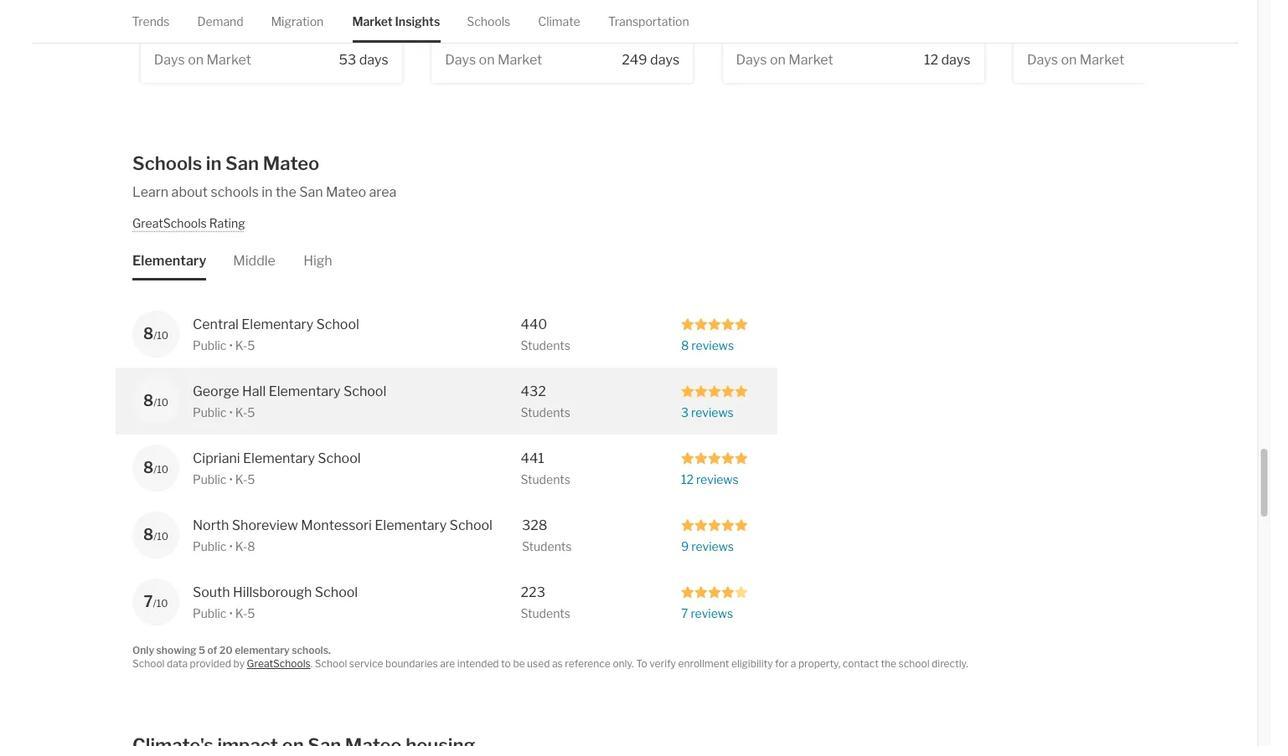 Task type: vqa. For each thing, say whether or not it's contained in the screenshot.
2% under list price
yes



Task type: locate. For each thing, give the bounding box(es) containing it.
4 • from the top
[[229, 539, 233, 554]]

sale to list for $1,598,000
[[154, 30, 223, 45]]

schools for schools in san mateo
[[132, 153, 202, 175]]

elementary right hall
[[269, 383, 341, 399]]

list down transportation
[[661, 30, 680, 45]]

rating 5.0 out of 5 element
[[681, 317, 749, 331], [681, 384, 749, 398], [681, 451, 749, 465], [681, 518, 749, 532]]

george hall elementary school public • k-5
[[193, 383, 387, 420]]

the right schools
[[276, 185, 296, 201]]

students for 441
[[521, 472, 571, 487]]

2 sale from the left
[[445, 30, 472, 45]]

public inside central elementary school public • k-5
[[193, 338, 227, 352]]

transportation
[[609, 14, 690, 28]]

george
[[193, 383, 239, 399]]

area
[[369, 185, 397, 201]]

2 list price from the left
[[445, 7, 504, 23]]

in right schools
[[262, 185, 273, 201]]

price right the trends
[[180, 7, 213, 23]]

market insights link
[[353, 0, 441, 43]]

used
[[527, 658, 550, 671]]

0 horizontal spatial days
[[359, 52, 389, 68]]

0 horizontal spatial days on market
[[154, 52, 251, 68]]

on for 249
[[479, 52, 495, 68]]

8 left central
[[143, 325, 153, 342]]

• inside "george hall elementary school public • k-5"
[[229, 405, 233, 420]]

• down central
[[229, 338, 233, 352]]

249 days
[[622, 52, 680, 68]]

8 /10 left north
[[143, 526, 169, 544]]

5 • from the top
[[229, 606, 233, 621]]

k- inside "south hillsborough school public • k-5"
[[235, 606, 247, 621]]

8 /10 left george
[[143, 392, 169, 409]]

public down cipriani
[[193, 472, 227, 487]]

3 sale from the left
[[736, 30, 763, 45]]

sale for 0% over list
[[154, 30, 181, 45]]

sale for 9% over list
[[736, 30, 763, 45]]

north shoreview montessori elementary school button
[[193, 516, 493, 536]]

public down george
[[193, 405, 227, 420]]

1 list price from the left
[[154, 7, 213, 23]]

about
[[171, 185, 208, 201]]

k- inside cipriani elementary school public • k-5
[[235, 472, 247, 487]]

school inside cipriani elementary school public • k-5
[[318, 451, 361, 466]]

7
[[144, 593, 153, 611], [681, 606, 689, 621]]

list price for 2% under list
[[445, 7, 504, 23]]

k- inside central elementary school public • k-5
[[235, 338, 247, 352]]

8 left cipriani
[[143, 459, 153, 477]]

3 • from the top
[[229, 472, 233, 487]]

2 sale to list from the left
[[445, 30, 514, 45]]

list
[[370, 30, 389, 45], [661, 30, 680, 45], [953, 30, 971, 45]]

8 /10 for george hall elementary school
[[143, 392, 169, 409]]

data
[[167, 658, 188, 671]]

over down the $1,598,000
[[340, 30, 367, 45]]

0 horizontal spatial 7
[[144, 593, 153, 611]]

public for cipriani elementary school
[[193, 472, 227, 487]]

students down 440 on the top of page
[[521, 338, 571, 352]]

directly.
[[932, 658, 969, 671]]

on for 53
[[188, 52, 204, 68]]

/10 left george
[[153, 396, 169, 409]]

0 horizontal spatial price
[[180, 7, 213, 23]]

students
[[521, 338, 571, 352], [521, 405, 571, 420], [521, 472, 571, 487], [522, 539, 572, 554], [521, 606, 571, 621]]

reviews up 9 reviews
[[696, 472, 739, 487]]

san
[[226, 153, 259, 175], [299, 185, 323, 201]]

elementary down greatschools rating
[[132, 253, 206, 269]]

sale
[[154, 30, 181, 45], [445, 30, 472, 45], [736, 30, 763, 45], [1028, 30, 1055, 45]]

to
[[184, 30, 197, 45], [475, 30, 488, 45], [766, 30, 779, 45], [1057, 30, 1071, 45], [501, 658, 511, 671]]

8 left north
[[143, 526, 153, 544]]

1 price from the left
[[180, 7, 213, 23]]

high element
[[304, 232, 333, 280]]

rating 5.0 out of 5 element up 12 reviews
[[681, 451, 749, 465]]

students down the 223
[[521, 606, 571, 621]]

2 days on market from the left
[[445, 52, 543, 68]]

students down 432
[[521, 405, 571, 420]]

students for 223
[[521, 606, 571, 621]]

public down south
[[193, 606, 227, 621]]

5 down hall
[[247, 405, 255, 420]]

• down cipriani
[[229, 472, 233, 487]]

public inside "south hillsborough school public • k-5"
[[193, 606, 227, 621]]

• down george
[[229, 405, 233, 420]]

1 horizontal spatial 12
[[925, 52, 939, 68]]

george hall elementary school button
[[193, 382, 423, 402]]

4 on from the left
[[1062, 52, 1077, 68]]

migration link
[[272, 0, 324, 43]]

reviews right the 9
[[692, 539, 734, 554]]

trends
[[132, 14, 170, 28]]

441 students
[[521, 451, 571, 487]]

reviews right 3
[[692, 405, 734, 420]]

5 left of at the bottom left of page
[[199, 644, 205, 657]]

2 horizontal spatial list
[[953, 30, 971, 45]]

days down 9% over list
[[942, 52, 971, 68]]

3 days from the left
[[736, 52, 767, 68]]

• down south
[[229, 606, 233, 621]]

market
[[353, 14, 393, 28], [207, 52, 251, 68], [498, 52, 543, 68], [789, 52, 834, 68], [1080, 52, 1125, 68]]

a
[[791, 658, 797, 671]]

8 /10 left central
[[143, 325, 169, 342]]

elementary
[[132, 253, 206, 269], [242, 316, 314, 332], [269, 383, 341, 399], [243, 451, 315, 466], [375, 518, 447, 534]]

0 vertical spatial schools
[[468, 14, 511, 28]]

on for 12
[[770, 52, 786, 68]]

public for central elementary school
[[193, 338, 227, 352]]

2 days from the left
[[445, 52, 476, 68]]

the left school
[[881, 658, 897, 671]]

5 inside "south hillsborough school public • k-5"
[[247, 606, 255, 621]]

k- down hall
[[235, 405, 247, 420]]

1 • from the top
[[229, 338, 233, 352]]

k- for south
[[235, 606, 247, 621]]

days right 249
[[651, 52, 680, 68]]

1 horizontal spatial san
[[299, 185, 323, 201]]

students for 432
[[521, 405, 571, 420]]

0 horizontal spatial over
[[340, 30, 367, 45]]

1 days on market from the left
[[154, 52, 251, 68]]

/10
[[153, 329, 169, 342], [153, 396, 169, 409], [153, 463, 169, 476], [153, 530, 169, 543], [153, 597, 168, 610]]

/10 for south
[[153, 597, 168, 610]]

/10 left cipriani
[[153, 463, 169, 476]]

5 public from the top
[[193, 606, 227, 621]]

• inside cipriani elementary school public • k-5
[[229, 472, 233, 487]]

greatschools down the elementary
[[247, 658, 311, 671]]

1 list from the left
[[370, 30, 389, 45]]

k- inside "george hall elementary school public • k-5"
[[235, 405, 247, 420]]

greatschools
[[132, 216, 207, 231], [247, 658, 311, 671]]

school inside "south hillsborough school public • k-5"
[[315, 585, 358, 601]]

school inside "george hall elementary school public • k-5"
[[344, 383, 387, 399]]

1 over from the left
[[340, 30, 367, 45]]

2 8 /10 from the top
[[143, 392, 169, 409]]

1 rating 5.0 out of 5 element from the top
[[681, 317, 749, 331]]

list down market insights
[[370, 30, 389, 45]]

5
[[247, 338, 255, 352], [247, 405, 255, 420], [247, 472, 255, 487], [247, 606, 255, 621], [199, 644, 205, 657]]

1 horizontal spatial price
[[471, 7, 504, 23]]

0 horizontal spatial sale to list
[[154, 30, 223, 45]]

0 horizontal spatial list price
[[154, 7, 213, 23]]

cipriani
[[193, 451, 240, 466]]

3 public from the top
[[193, 472, 227, 487]]

to inside sale to list days on market
[[1057, 30, 1071, 45]]

1 8 /10 from the top
[[143, 325, 169, 342]]

8 /10 left cipriani
[[143, 459, 169, 477]]

1 horizontal spatial greatschools
[[247, 658, 311, 671]]

reviews up the 3 reviews
[[692, 338, 734, 352]]

12 down 9% over list
[[925, 52, 939, 68]]

list price
[[154, 7, 213, 23], [445, 7, 504, 23]]

over for 0%
[[340, 30, 367, 45]]

2 public from the top
[[193, 405, 227, 420]]

440 students
[[521, 316, 571, 352]]

school inside north shoreview montessori elementary school public • k-8
[[450, 518, 493, 534]]

1 horizontal spatial in
[[262, 185, 273, 201]]

students down 441
[[521, 472, 571, 487]]

days
[[154, 52, 185, 68], [445, 52, 476, 68], [736, 52, 767, 68], [1028, 52, 1059, 68]]

reviews down rating 4.0 out of 5 element
[[691, 606, 734, 621]]

8 /10
[[143, 325, 169, 342], [143, 392, 169, 409], [143, 459, 169, 477], [143, 526, 169, 544]]

3
[[681, 405, 689, 420]]

0 horizontal spatial the
[[276, 185, 296, 201]]

contact
[[843, 658, 879, 671]]

7 up the only
[[144, 593, 153, 611]]

list inside sale to list days on market
[[1073, 30, 1097, 45]]

rating 5.0 out of 5 element up the 3 reviews
[[681, 384, 749, 398]]

sale to list days on market
[[1028, 30, 1125, 68]]

list
[[154, 7, 177, 23], [445, 7, 469, 23], [200, 30, 223, 45], [491, 30, 514, 45], [782, 30, 806, 45], [1073, 30, 1097, 45]]

k- down cipriani
[[235, 472, 247, 487]]

mateo
[[263, 153, 320, 175], [326, 185, 366, 201]]

3 list from the left
[[953, 30, 971, 45]]

2 • from the top
[[229, 405, 233, 420]]

4 days from the left
[[1028, 52, 1059, 68]]

public down central
[[193, 338, 227, 352]]

5 inside central elementary school public • k-5
[[247, 338, 255, 352]]

rating 5.0 out of 5 element up 9 reviews
[[681, 518, 749, 532]]

price for 2% under list
[[471, 7, 504, 23]]

3 k- from the top
[[235, 472, 247, 487]]

4 sale from the left
[[1028, 30, 1055, 45]]

8 reviews
[[681, 338, 734, 352]]

1 vertical spatial 12
[[681, 472, 694, 487]]

8 /10 for central elementary school
[[143, 325, 169, 342]]

/10 inside 7 /10
[[153, 597, 168, 610]]

2 list from the left
[[661, 30, 680, 45]]

3 8 /10 from the top
[[143, 459, 169, 477]]

reviews for 223
[[691, 606, 734, 621]]

on inside sale to list days on market
[[1062, 52, 1077, 68]]

schools
[[211, 185, 259, 201]]

/10 up showing
[[153, 597, 168, 610]]

days for under
[[651, 52, 680, 68]]

53
[[339, 52, 356, 68]]

1 horizontal spatial over
[[922, 30, 950, 45]]

k- for cipriani
[[235, 472, 247, 487]]

8 down the shoreview
[[247, 539, 255, 554]]

1 days from the left
[[154, 52, 185, 68]]

days
[[359, 52, 389, 68], [651, 52, 680, 68], [942, 52, 971, 68]]

/10 left north
[[153, 530, 169, 543]]

rating 5.0 out of 5 element for 440
[[681, 317, 749, 331]]

elementary down "george hall elementary school public • k-5" at bottom left
[[243, 451, 315, 466]]

1 horizontal spatial 7
[[681, 606, 689, 621]]

price right insights
[[471, 7, 504, 23]]

north
[[193, 518, 229, 534]]

7 down rating 4.0 out of 5 element
[[681, 606, 689, 621]]

3 on from the left
[[770, 52, 786, 68]]

list price for 0% over list
[[154, 7, 213, 23]]

8 left george
[[143, 392, 153, 409]]

rating 4.0 out of 5 element
[[681, 585, 749, 600]]

elementary right central
[[242, 316, 314, 332]]

k- inside north shoreview montessori elementary school public • k-8
[[235, 539, 247, 554]]

1 vertical spatial schools
[[132, 153, 202, 175]]

12 for reviews
[[681, 472, 694, 487]]

0 vertical spatial the
[[276, 185, 296, 201]]

2 rating 5.0 out of 5 element from the top
[[681, 384, 749, 398]]

schools up learn
[[132, 153, 202, 175]]

learn
[[132, 185, 169, 201]]

9
[[681, 539, 689, 554]]

market for 53 days
[[207, 52, 251, 68]]

/10 left central
[[153, 329, 169, 342]]

2 price from the left
[[471, 7, 504, 23]]

k- down central
[[235, 338, 247, 352]]

school inside central elementary school public • k-5
[[316, 316, 359, 332]]

0 vertical spatial san
[[226, 153, 259, 175]]

0 vertical spatial in
[[206, 153, 222, 175]]

demand
[[198, 14, 244, 28]]

$1,598,000
[[314, 7, 389, 23]]

price
[[180, 7, 213, 23], [471, 7, 504, 23]]

8 up 3
[[681, 338, 689, 352]]

1 horizontal spatial the
[[881, 658, 897, 671]]

2 k- from the top
[[235, 405, 247, 420]]

• inside central elementary school public • k-5
[[229, 338, 233, 352]]

students down the 328
[[522, 539, 572, 554]]

1 horizontal spatial list price
[[445, 7, 504, 23]]

hillsborough
[[233, 585, 312, 601]]

0 vertical spatial 12
[[925, 52, 939, 68]]

0 horizontal spatial list
[[370, 30, 389, 45]]

4 k- from the top
[[235, 539, 247, 554]]

over
[[340, 30, 367, 45], [922, 30, 950, 45]]

schools in san mateo
[[132, 153, 320, 175]]

5 k- from the top
[[235, 606, 247, 621]]

only showing 5 of         20 elementary schools.
[[132, 644, 331, 657]]

1 horizontal spatial schools
[[468, 14, 511, 28]]

climate link
[[539, 0, 581, 43]]

rating 5.0 out of 5 element up the 8 reviews
[[681, 317, 749, 331]]

• inside "south hillsborough school public • k-5"
[[229, 606, 233, 621]]

on
[[188, 52, 204, 68], [479, 52, 495, 68], [770, 52, 786, 68], [1062, 52, 1077, 68]]

2 on from the left
[[479, 52, 495, 68]]

schools left climate
[[468, 14, 511, 28]]

2 horizontal spatial days
[[942, 52, 971, 68]]

0 horizontal spatial 12
[[681, 472, 694, 487]]

12 for days
[[925, 52, 939, 68]]

public down north
[[193, 539, 227, 554]]

5 for central
[[247, 338, 255, 352]]

mateo up learn about schools in the san mateo area
[[263, 153, 320, 175]]

k- down the shoreview
[[235, 539, 247, 554]]

days right 53
[[359, 52, 389, 68]]

8 for cipriani elementary school
[[143, 459, 153, 477]]

0 horizontal spatial mateo
[[263, 153, 320, 175]]

0 vertical spatial greatschools
[[132, 216, 207, 231]]

san up high 'element'
[[299, 185, 323, 201]]

2 horizontal spatial days on market
[[736, 52, 834, 68]]

5 inside cipriani elementary school public • k-5
[[247, 472, 255, 487]]

1 sale to list from the left
[[154, 30, 223, 45]]

price for 0% over list
[[180, 7, 213, 23]]

over up "12 days"
[[922, 30, 950, 45]]

1 days from the left
[[359, 52, 389, 68]]

1 vertical spatial in
[[262, 185, 273, 201]]

south hillsborough school button
[[193, 583, 423, 603]]

2%
[[599, 30, 619, 45]]

san up schools
[[226, 153, 259, 175]]

the
[[276, 185, 296, 201], [881, 658, 897, 671]]

5 up hall
[[247, 338, 255, 352]]

mateo left area
[[326, 185, 366, 201]]

0 horizontal spatial schools
[[132, 153, 202, 175]]

3 rating 5.0 out of 5 element from the top
[[681, 451, 749, 465]]

•
[[229, 338, 233, 352], [229, 405, 233, 420], [229, 472, 233, 487], [229, 539, 233, 554], [229, 606, 233, 621]]

5 up the shoreview
[[247, 472, 255, 487]]

school
[[316, 316, 359, 332], [344, 383, 387, 399], [318, 451, 361, 466], [450, 518, 493, 534], [315, 585, 358, 601], [132, 658, 165, 671], [315, 658, 347, 671]]

12 up the 9
[[681, 472, 694, 487]]

1 on from the left
[[188, 52, 204, 68]]

1 sale from the left
[[154, 30, 181, 45]]

1 vertical spatial san
[[299, 185, 323, 201]]

of
[[208, 644, 217, 657]]

2 horizontal spatial sale to list
[[736, 30, 806, 45]]

in up schools
[[206, 153, 222, 175]]

schools for schools
[[468, 14, 511, 28]]

0 vertical spatial mateo
[[263, 153, 320, 175]]

8
[[143, 325, 153, 342], [681, 338, 689, 352], [143, 392, 153, 409], [143, 459, 153, 477], [143, 526, 153, 544], [247, 539, 255, 554]]

2 over from the left
[[922, 30, 950, 45]]

1 horizontal spatial sale to list
[[445, 30, 514, 45]]

market for 249 days
[[498, 52, 543, 68]]

/10 for george
[[153, 396, 169, 409]]

1 vertical spatial mateo
[[326, 185, 366, 201]]

list up "12 days"
[[953, 30, 971, 45]]

trends link
[[132, 0, 170, 43]]

1 vertical spatial greatschools
[[247, 658, 311, 671]]

• down the shoreview
[[229, 539, 233, 554]]

elementary right montessori
[[375, 518, 447, 534]]

1 public from the top
[[193, 338, 227, 352]]

4 rating 5.0 out of 5 element from the top
[[681, 518, 749, 532]]

7 for reviews
[[681, 606, 689, 621]]

4 public from the top
[[193, 539, 227, 554]]

greatschools up elementary element
[[132, 216, 207, 231]]

1 k- from the top
[[235, 338, 247, 352]]

1 horizontal spatial days on market
[[445, 52, 543, 68]]

public inside cipriani elementary school public • k-5
[[193, 472, 227, 487]]

montessori
[[301, 518, 372, 534]]

sale to list for $1,998,000
[[445, 30, 514, 45]]

1 horizontal spatial list
[[661, 30, 680, 45]]

2 days from the left
[[651, 52, 680, 68]]

4 8 /10 from the top
[[143, 526, 169, 544]]

k- down hillsborough
[[235, 606, 247, 621]]

rating 5.0 out of 5 element for 441
[[681, 451, 749, 465]]

5 down hillsborough
[[247, 606, 255, 621]]

1 horizontal spatial days
[[651, 52, 680, 68]]

public for south hillsborough school
[[193, 606, 227, 621]]



Task type: describe. For each thing, give the bounding box(es) containing it.
climate
[[539, 14, 581, 28]]

market inside sale to list days on market
[[1080, 52, 1125, 68]]

441
[[521, 451, 545, 466]]

list for 0% over list
[[370, 30, 389, 45]]

7 /10
[[144, 593, 168, 611]]

over for 9%
[[922, 30, 950, 45]]

/10 for north
[[153, 530, 169, 543]]

school
[[899, 658, 930, 671]]

days inside sale to list days on market
[[1028, 52, 1059, 68]]

high
[[304, 253, 333, 269]]

elementary element
[[132, 232, 206, 280]]

223
[[521, 585, 546, 601]]

9%
[[898, 30, 919, 45]]

0 horizontal spatial greatschools
[[132, 216, 207, 231]]

• for central
[[229, 338, 233, 352]]

53 days
[[339, 52, 389, 68]]

to for 9% over list
[[766, 30, 779, 45]]

elementary inside central elementary school public • k-5
[[242, 316, 314, 332]]

/10 for central
[[153, 329, 169, 342]]

list for 2% under list
[[661, 30, 680, 45]]

schools.
[[292, 644, 331, 657]]

0% over list
[[315, 30, 389, 45]]

5 inside "george hall elementary school public • k-5"
[[247, 405, 255, 420]]

as
[[552, 658, 563, 671]]

7 for /10
[[144, 593, 153, 611]]

middle
[[233, 253, 276, 269]]

school data provided by greatschools . school service boundaries are intended to be used as reference only. to verify enrollment eligibility for a property, contact the school directly.
[[132, 658, 969, 671]]

rating 5.0 out of 5 element for 432
[[681, 384, 749, 398]]

5 for cipriani
[[247, 472, 255, 487]]

boundaries
[[386, 658, 438, 671]]

days on market for 2% under list
[[445, 52, 543, 68]]

learn about schools in the san mateo area
[[132, 185, 397, 201]]

elementary inside north shoreview montessori elementary school public • k-8
[[375, 518, 447, 534]]

are
[[440, 658, 455, 671]]

rating 5.0 out of 5 element for 328
[[681, 518, 749, 532]]

demand link
[[198, 0, 244, 43]]

0 horizontal spatial san
[[226, 153, 259, 175]]

3 sale to list from the left
[[736, 30, 806, 45]]

8 for george hall elementary school
[[143, 392, 153, 409]]

elementary
[[235, 644, 290, 657]]

0%
[[315, 30, 337, 45]]

8 for north shoreview montessori elementary school
[[143, 526, 153, 544]]

/10 for cipriani
[[153, 463, 169, 476]]

eligibility
[[732, 658, 773, 671]]

7 reviews
[[681, 606, 734, 621]]

showing
[[156, 644, 197, 657]]

central elementary school public • k-5
[[193, 316, 359, 352]]

elementary inside cipriani elementary school public • k-5
[[243, 451, 315, 466]]

provided
[[190, 658, 231, 671]]

intended
[[458, 658, 499, 671]]

12 reviews
[[681, 472, 739, 487]]

reviews for 432
[[692, 405, 734, 420]]

hall
[[242, 383, 266, 399]]

greatschools link
[[247, 658, 311, 671]]

days for over
[[359, 52, 389, 68]]

• for cipriani
[[229, 472, 233, 487]]

south hillsborough school public • k-5
[[193, 585, 358, 621]]

cipriani elementary school button
[[193, 449, 423, 469]]

328
[[522, 518, 548, 534]]

days on market for 0% over list
[[154, 52, 251, 68]]

south
[[193, 585, 230, 601]]

$1,998,000
[[606, 7, 680, 23]]

by
[[233, 658, 245, 671]]

2% under list
[[599, 30, 680, 45]]

0 horizontal spatial in
[[206, 153, 222, 175]]

days for 12
[[736, 52, 767, 68]]

under
[[622, 30, 659, 45]]

reviews for 328
[[692, 539, 734, 554]]

20
[[219, 644, 233, 657]]

schools link
[[468, 0, 511, 43]]

elementary inside "george hall elementary school public • k-5"
[[269, 383, 341, 399]]

reviews for 440
[[692, 338, 734, 352]]

432
[[521, 383, 546, 399]]

students for 328
[[522, 539, 572, 554]]

be
[[513, 658, 525, 671]]

north shoreview montessori elementary school public • k-8
[[193, 518, 493, 554]]

440
[[521, 316, 548, 332]]

days for 53
[[154, 52, 185, 68]]

3 days from the left
[[942, 52, 971, 68]]

list for 9% over list
[[953, 30, 971, 45]]

for
[[775, 658, 789, 671]]

• inside north shoreview montessori elementary school public • k-8
[[229, 539, 233, 554]]

8 /10 for cipriani elementary school
[[143, 459, 169, 477]]

rating
[[209, 216, 245, 231]]

central
[[193, 316, 239, 332]]

5 for south
[[247, 606, 255, 621]]

enrollment
[[679, 658, 730, 671]]

sale for 2% under list
[[445, 30, 472, 45]]

transportation link
[[609, 0, 690, 43]]

central elementary school button
[[193, 315, 423, 335]]

sale inside sale to list days on market
[[1028, 30, 1055, 45]]

12 days
[[925, 52, 971, 68]]

middle element
[[233, 232, 276, 280]]

• for south
[[229, 606, 233, 621]]

9 reviews
[[681, 539, 734, 554]]

market insights
[[353, 14, 441, 28]]

days for 249
[[445, 52, 476, 68]]

cipriani elementary school public • k-5
[[193, 451, 361, 487]]

328 students
[[522, 518, 572, 554]]

223 students
[[521, 585, 571, 621]]

249
[[622, 52, 648, 68]]

8 for central elementary school
[[143, 325, 153, 342]]

shoreview
[[232, 518, 298, 534]]

to for 2% under list
[[475, 30, 488, 45]]

9% over list
[[898, 30, 971, 45]]

to
[[636, 658, 648, 671]]

public inside north shoreview montessori elementary school public • k-8
[[193, 539, 227, 554]]

reference
[[565, 658, 611, 671]]

1 vertical spatial the
[[881, 658, 897, 671]]

3 days on market from the left
[[736, 52, 834, 68]]

.
[[311, 658, 313, 671]]

3 reviews
[[681, 405, 734, 420]]

property,
[[799, 658, 841, 671]]

8 /10 for north shoreview montessori elementary school
[[143, 526, 169, 544]]

to for 0% over list
[[184, 30, 197, 45]]

only
[[132, 644, 154, 657]]

only.
[[613, 658, 634, 671]]

greatschools rating
[[132, 216, 245, 231]]

students for 440
[[521, 338, 571, 352]]

reviews for 441
[[696, 472, 739, 487]]

migration
[[272, 14, 324, 28]]

8 inside north shoreview montessori elementary school public • k-8
[[247, 539, 255, 554]]

k- for central
[[235, 338, 247, 352]]

market for 12 days
[[789, 52, 834, 68]]

service
[[349, 658, 383, 671]]

1 horizontal spatial mateo
[[326, 185, 366, 201]]

public inside "george hall elementary school public • k-5"
[[193, 405, 227, 420]]



